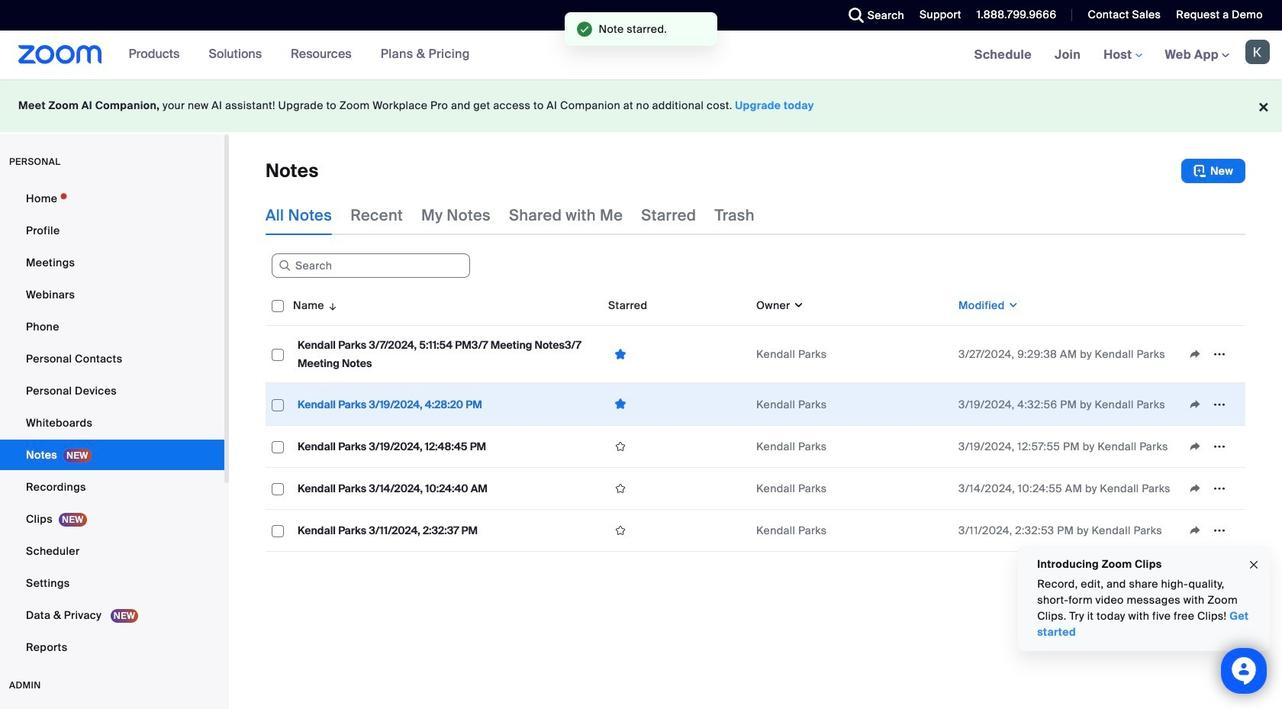 Task type: vqa. For each thing, say whether or not it's contained in the screenshot.
product information navigation in the left top of the page
yes



Task type: describe. For each thing, give the bounding box(es) containing it.
more options for kendall parks 3/19/2024, 4:28:20 pm image
[[1208, 397, 1232, 411]]

more options for kendall parks 3/7/2024, 5:11:54 pm3/7 meeting notes3/7 meeting notes image
[[1208, 347, 1232, 361]]

more options for kendall parks 3/11/2024, 2:32:37 pm image
[[1208, 524, 1232, 537]]

meetings navigation
[[963, 31, 1283, 80]]

personal menu menu
[[0, 183, 224, 664]]

profile picture image
[[1246, 40, 1270, 64]]

tabs of all notes page tab list
[[266, 195, 755, 235]]

product information navigation
[[117, 31, 482, 79]]



Task type: locate. For each thing, give the bounding box(es) containing it.
down image
[[791, 298, 805, 313]]

kendall parks 3/11/2024, 2:32:37 pm unstarred image
[[608, 524, 633, 537]]

success image
[[577, 21, 593, 37]]

more options for kendall parks 3/14/2024, 10:24:40 am image
[[1208, 482, 1232, 495]]

application
[[266, 286, 1246, 552]]

kendall parks 3/19/2024, 12:48:45 pm unstarred image
[[608, 440, 633, 453]]

zoom logo image
[[18, 45, 102, 64]]

arrow down image
[[324, 296, 338, 315]]

kendall parks 3/7/2024, 5:11:54 pm3/7 meeting notes3/7 meeting notes starred image
[[608, 347, 633, 361]]

close image
[[1248, 556, 1260, 574]]

kendall parks 3/19/2024, 4:28:20 pm starred image
[[608, 397, 633, 411]]

Search text field
[[272, 254, 470, 278]]

footer
[[0, 79, 1283, 132]]

more options for kendall parks 3/19/2024, 12:48:45 pm image
[[1208, 440, 1232, 453]]

kendall parks 3/14/2024, 10:24:40 am unstarred image
[[608, 482, 633, 495]]

banner
[[0, 31, 1283, 80]]



